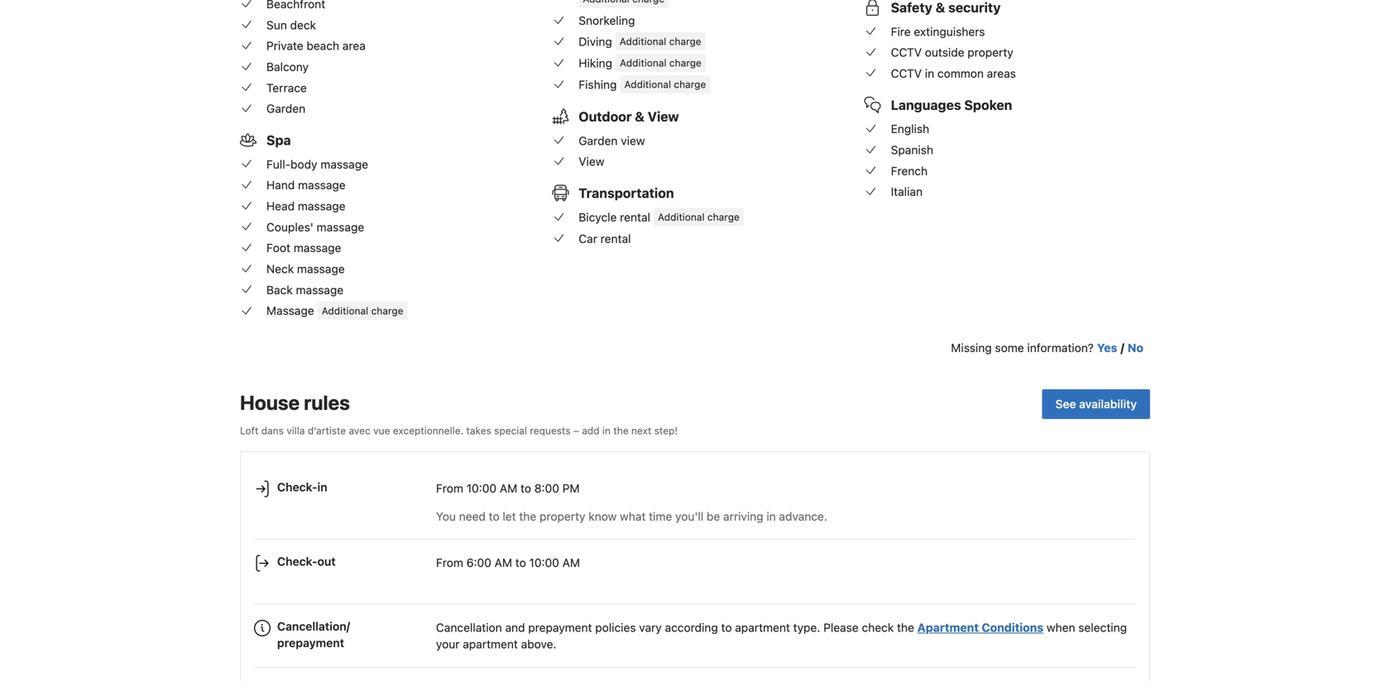 Task type: describe. For each thing, give the bounding box(es) containing it.
missing
[[951, 341, 992, 355]]

charge for massage
[[371, 305, 403, 317]]

hiking
[[579, 56, 612, 70]]

garden view
[[579, 134, 645, 148]]

apartment conditions link
[[917, 622, 1043, 635]]

0 vertical spatial the
[[613, 425, 629, 437]]

sun deck
[[266, 18, 316, 32]]

vary
[[639, 622, 662, 635]]

need
[[459, 510, 486, 524]]

outdoor
[[579, 109, 632, 124]]

missing some information? yes / no
[[951, 341, 1144, 355]]

check- for in
[[277, 481, 317, 494]]

areas
[[987, 67, 1016, 80]]

villa
[[287, 425, 305, 437]]

view
[[621, 134, 645, 148]]

house rules
[[240, 391, 350, 414]]

outside
[[925, 46, 964, 59]]

additional for fishing
[[624, 79, 671, 90]]

head
[[266, 199, 295, 213]]

selecting
[[1078, 622, 1127, 635]]

prepayment inside cancellation/ prepayment
[[277, 637, 344, 650]]

advance.
[[779, 510, 827, 524]]

8:00 pm
[[534, 482, 580, 496]]

takes
[[466, 425, 491, 437]]

out
[[317, 555, 336, 569]]

bicycle rental additional charge
[[579, 210, 740, 224]]

couples'
[[266, 220, 313, 234]]

massage for neck massage
[[297, 262, 345, 276]]

massage for back massage
[[296, 283, 344, 297]]

fishing
[[579, 78, 617, 91]]

what
[[620, 510, 646, 524]]

balcony
[[266, 60, 309, 74]]

additional for hiking
[[620, 57, 667, 69]]

check-in
[[277, 481, 327, 494]]

foot massage
[[266, 241, 341, 255]]

sun
[[266, 18, 287, 32]]

massage for couples' massage
[[317, 220, 364, 234]]

in right arriving
[[767, 510, 776, 524]]

garden for garden
[[266, 102, 305, 115]]

loft dans villa d'artiste avec vue exceptionnelle. takes special requests – add in the next step!
[[240, 425, 678, 437]]

loft
[[240, 425, 258, 437]]

charge for diving
[[669, 36, 701, 47]]

car
[[579, 232, 597, 246]]

when selecting your apartment above.
[[436, 622, 1127, 652]]

check-out
[[277, 555, 336, 569]]

head massage
[[266, 199, 345, 213]]

neck massage
[[266, 262, 345, 276]]

apartment
[[917, 622, 979, 635]]

hand massage
[[266, 178, 346, 192]]

fishing additional charge
[[579, 78, 706, 91]]

0 horizontal spatial 10:00 am
[[466, 482, 517, 496]]

you'll
[[675, 510, 703, 524]]

spa
[[266, 132, 291, 148]]

type.
[[793, 622, 820, 635]]

you need to let the property know what time you'll be arriving in advance.
[[436, 510, 827, 524]]

private
[[266, 39, 303, 53]]

requests
[[530, 425, 571, 437]]

be
[[707, 510, 720, 524]]

apartment inside when selecting your apartment above.
[[463, 638, 518, 652]]

information?
[[1027, 341, 1094, 355]]

exceptionnelle.
[[393, 425, 463, 437]]

1 horizontal spatial apartment
[[735, 622, 790, 635]]

please
[[823, 622, 859, 635]]

from for from 6:00 am to 10:00 am
[[436, 557, 463, 570]]

conditions
[[982, 622, 1043, 635]]

massage additional charge
[[266, 304, 403, 318]]

italian
[[891, 185, 923, 199]]

cctv for cctv outside property
[[891, 46, 922, 59]]

no
[[1128, 341, 1144, 355]]

according
[[665, 622, 718, 635]]

massage
[[266, 304, 314, 318]]

bicycle
[[579, 210, 617, 224]]

fire extinguishers
[[891, 25, 985, 38]]

full-
[[266, 158, 291, 171]]

see availability button
[[1042, 390, 1150, 419]]

cctv for cctv in common areas
[[891, 67, 922, 80]]

private beach area
[[266, 39, 366, 53]]

english
[[891, 122, 929, 136]]

2 horizontal spatial the
[[897, 622, 914, 635]]

in down the outside
[[925, 67, 934, 80]]

diving additional charge
[[579, 35, 701, 48]]

charge for hiking
[[669, 57, 702, 69]]

snorkeling
[[579, 14, 635, 27]]

policies
[[595, 622, 636, 635]]

terrace
[[266, 81, 307, 95]]

6:00 am
[[466, 557, 512, 570]]

additional for massage
[[322, 305, 368, 317]]

step!
[[654, 425, 678, 437]]

massage right 'body'
[[321, 158, 368, 171]]

you
[[436, 510, 456, 524]]

yes
[[1097, 341, 1117, 355]]

your
[[436, 638, 460, 652]]

1 vertical spatial view
[[579, 155, 604, 168]]

from 10:00 am to 8:00 pm
[[436, 482, 580, 496]]

/
[[1121, 341, 1124, 355]]

deck
[[290, 18, 316, 32]]

d'artiste
[[308, 425, 346, 437]]



Task type: locate. For each thing, give the bounding box(es) containing it.
0 vertical spatial 10:00 am
[[466, 482, 517, 496]]

additional for diving
[[620, 36, 666, 47]]

rental down transportation
[[620, 210, 650, 224]]

additional down the back massage on the top
[[322, 305, 368, 317]]

property
[[968, 46, 1013, 59], [540, 510, 585, 524]]

and
[[505, 622, 525, 635]]

cctv up languages
[[891, 67, 922, 80]]

add
[[582, 425, 600, 437]]

additional up fishing additional charge
[[620, 57, 667, 69]]

cancellation
[[436, 622, 502, 635]]

0 horizontal spatial property
[[540, 510, 585, 524]]

special
[[494, 425, 527, 437]]

additional inside fishing additional charge
[[624, 79, 671, 90]]

to left 8:00 pm
[[521, 482, 531, 496]]

0 vertical spatial from
[[436, 482, 463, 496]]

1 horizontal spatial 10:00 am
[[529, 557, 580, 570]]

arriving
[[723, 510, 763, 524]]

1 cctv from the top
[[891, 46, 922, 59]]

yes button
[[1097, 340, 1117, 356]]

1 vertical spatial prepayment
[[277, 637, 344, 650]]

1 horizontal spatial prepayment
[[528, 622, 592, 635]]

1 vertical spatial cctv
[[891, 67, 922, 80]]

garden down terrace
[[266, 102, 305, 115]]

the
[[613, 425, 629, 437], [519, 510, 536, 524], [897, 622, 914, 635]]

1 vertical spatial 10:00 am
[[529, 557, 580, 570]]

1 vertical spatial the
[[519, 510, 536, 524]]

check-
[[277, 481, 317, 494], [277, 555, 317, 569]]

to for 8:00 pm
[[521, 482, 531, 496]]

cctv
[[891, 46, 922, 59], [891, 67, 922, 80]]

house
[[240, 391, 300, 414]]

1 check- from the top
[[277, 481, 317, 494]]

rental for bicycle
[[620, 210, 650, 224]]

additional inside hiking additional charge
[[620, 57, 667, 69]]

view right the &
[[648, 109, 679, 124]]

languages
[[891, 97, 961, 113]]

0 horizontal spatial prepayment
[[277, 637, 344, 650]]

charge inside massage additional charge
[[371, 305, 403, 317]]

from 6:00 am to 10:00 am
[[436, 557, 580, 570]]

full-body massage
[[266, 158, 368, 171]]

garden
[[266, 102, 305, 115], [579, 134, 618, 148]]

prepayment down cancellation/ on the left of the page
[[277, 637, 344, 650]]

cancellation/ prepayment
[[277, 620, 350, 650]]

check- up cancellation/ on the left of the page
[[277, 555, 317, 569]]

apartment left type.
[[735, 622, 790, 635]]

1 vertical spatial property
[[540, 510, 585, 524]]

1 horizontal spatial garden
[[579, 134, 618, 148]]

above.
[[521, 638, 557, 652]]

availability
[[1079, 397, 1137, 411]]

avec
[[349, 425, 370, 437]]

to left let
[[489, 510, 500, 524]]

massage for foot massage
[[294, 241, 341, 255]]

cancellation/
[[277, 620, 350, 634]]

cctv in common areas
[[891, 67, 1016, 80]]

0 vertical spatial rental
[[620, 210, 650, 224]]

0 vertical spatial check-
[[277, 481, 317, 494]]

check
[[862, 622, 894, 635]]

0 vertical spatial property
[[968, 46, 1013, 59]]

rental for car
[[601, 232, 631, 246]]

10:00 am right 6:00 am
[[529, 557, 580, 570]]

from left 6:00 am
[[436, 557, 463, 570]]

outdoor & view
[[579, 109, 679, 124]]

spanish
[[891, 143, 933, 157]]

charge inside diving additional charge
[[669, 36, 701, 47]]

dans
[[261, 425, 284, 437]]

massage down head massage
[[317, 220, 364, 234]]

see
[[1055, 397, 1076, 411]]

to for let
[[489, 510, 500, 524]]

rental
[[620, 210, 650, 224], [601, 232, 631, 246]]

1 vertical spatial rental
[[601, 232, 631, 246]]

massage for hand massage
[[298, 178, 346, 192]]

0 vertical spatial garden
[[266, 102, 305, 115]]

1 vertical spatial check-
[[277, 555, 317, 569]]

view
[[648, 109, 679, 124], [579, 155, 604, 168]]

property down 8:00 pm
[[540, 510, 585, 524]]

next
[[631, 425, 651, 437]]

additional inside diving additional charge
[[620, 36, 666, 47]]

see availability
[[1055, 397, 1137, 411]]

0 vertical spatial cctv
[[891, 46, 922, 59]]

apartment down the cancellation
[[463, 638, 518, 652]]

from
[[436, 482, 463, 496], [436, 557, 463, 570]]

hiking additional charge
[[579, 56, 702, 70]]

charge inside bicycle rental additional charge
[[707, 211, 740, 223]]

view down garden view
[[579, 155, 604, 168]]

back
[[266, 283, 293, 297]]

additional inside massage additional charge
[[322, 305, 368, 317]]

prepayment up above.
[[528, 622, 592, 635]]

0 vertical spatial prepayment
[[528, 622, 592, 635]]

the left the next
[[613, 425, 629, 437]]

1 horizontal spatial view
[[648, 109, 679, 124]]

additional inside bicycle rental additional charge
[[658, 211, 705, 223]]

foot
[[266, 241, 290, 255]]

massage up the back massage on the top
[[297, 262, 345, 276]]

0 horizontal spatial apartment
[[463, 638, 518, 652]]

charge inside fishing additional charge
[[674, 79, 706, 90]]

in right add
[[602, 425, 611, 437]]

massage for head massage
[[298, 199, 345, 213]]

to for 10:00 am
[[515, 557, 526, 570]]

from for from 10:00 am to 8:00 pm
[[436, 482, 463, 496]]

cctv down fire
[[891, 46, 922, 59]]

0 vertical spatial apartment
[[735, 622, 790, 635]]

1 from from the top
[[436, 482, 463, 496]]

in
[[925, 67, 934, 80], [602, 425, 611, 437], [317, 481, 327, 494], [767, 510, 776, 524]]

rules
[[304, 391, 350, 414]]

2 cctv from the top
[[891, 67, 922, 80]]

–
[[573, 425, 579, 437]]

additional down transportation
[[658, 211, 705, 223]]

the right check
[[897, 622, 914, 635]]

transportation
[[579, 185, 674, 201]]

property up areas
[[968, 46, 1013, 59]]

know
[[589, 510, 617, 524]]

massage down couples' massage
[[294, 241, 341, 255]]

massage
[[321, 158, 368, 171], [298, 178, 346, 192], [298, 199, 345, 213], [317, 220, 364, 234], [294, 241, 341, 255], [297, 262, 345, 276], [296, 283, 344, 297]]

to
[[521, 482, 531, 496], [489, 510, 500, 524], [515, 557, 526, 570], [721, 622, 732, 635]]

2 check- from the top
[[277, 555, 317, 569]]

additional up hiking additional charge
[[620, 36, 666, 47]]

massage up couples' massage
[[298, 199, 345, 213]]

garden down outdoor
[[579, 134, 618, 148]]

2 from from the top
[[436, 557, 463, 570]]

2 vertical spatial the
[[897, 622, 914, 635]]

1 horizontal spatial property
[[968, 46, 1013, 59]]

couples' massage
[[266, 220, 364, 234]]

additional down hiking additional charge
[[624, 79, 671, 90]]

the right let
[[519, 510, 536, 524]]

check- for out
[[277, 555, 317, 569]]

to right according
[[721, 622, 732, 635]]

cctv outside property
[[891, 46, 1013, 59]]

garden for garden view
[[579, 134, 618, 148]]

extinguishers
[[914, 25, 985, 38]]

0 horizontal spatial garden
[[266, 102, 305, 115]]

hand
[[266, 178, 295, 192]]

car rental
[[579, 232, 631, 246]]

1 vertical spatial from
[[436, 557, 463, 570]]

1 horizontal spatial the
[[613, 425, 629, 437]]

fire
[[891, 25, 911, 38]]

let
[[503, 510, 516, 524]]

when
[[1047, 622, 1075, 635]]

10:00 am up let
[[466, 482, 517, 496]]

massage down full-body massage
[[298, 178, 346, 192]]

0 horizontal spatial the
[[519, 510, 536, 524]]

beach
[[307, 39, 339, 53]]

1 vertical spatial garden
[[579, 134, 618, 148]]

vue
[[373, 425, 390, 437]]

0 horizontal spatial view
[[579, 155, 604, 168]]

0 vertical spatial view
[[648, 109, 679, 124]]

charge for fishing
[[674, 79, 706, 90]]

no button
[[1128, 340, 1144, 356]]

rental right 'car'
[[601, 232, 631, 246]]

to right 6:00 am
[[515, 557, 526, 570]]

1 vertical spatial apartment
[[463, 638, 518, 652]]

massage down neck massage
[[296, 283, 344, 297]]

check- down villa
[[277, 481, 317, 494]]

cancellation and prepayment policies vary according to apartment type. please check the apartment conditions
[[436, 622, 1043, 635]]

in down "d'artiste"
[[317, 481, 327, 494]]

charge inside hiking additional charge
[[669, 57, 702, 69]]

common
[[937, 67, 984, 80]]

diving
[[579, 35, 612, 48]]

from up the you
[[436, 482, 463, 496]]



Task type: vqa. For each thing, say whether or not it's contained in the screenshot.
BBQ facilities
no



